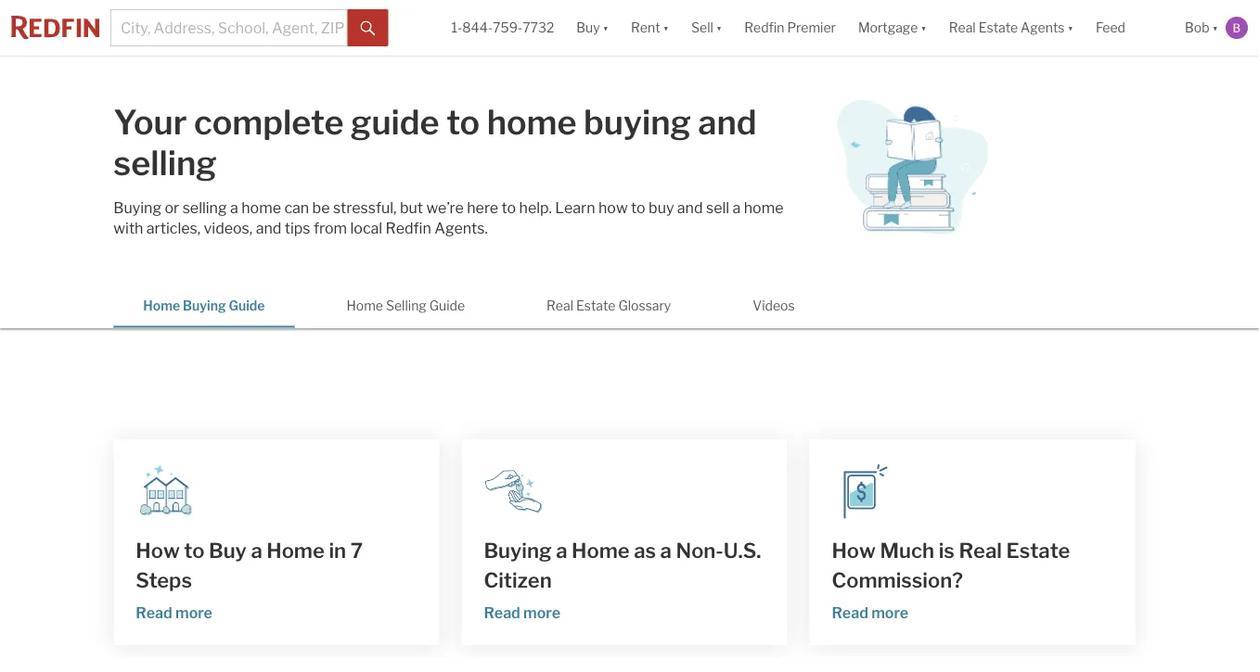 Task type: locate. For each thing, give the bounding box(es) containing it.
how up commission?
[[832, 539, 876, 564]]

how inside how to buy a home in 7 steps
[[136, 539, 180, 564]]

home inside how to buy a home in 7 steps
[[267, 539, 325, 564]]

real left glossary at the top
[[547, 298, 573, 314]]

a left in
[[251, 539, 262, 564]]

1 horizontal spatial buy
[[577, 20, 600, 36]]

2 horizontal spatial read
[[832, 604, 868, 622]]

read more for steps
[[136, 604, 212, 622]]

bob ▾
[[1185, 20, 1218, 36]]

buying a home as a non-u.s. citizen link
[[484, 536, 765, 596]]

0 vertical spatial buy
[[577, 20, 600, 36]]

non-
[[676, 539, 723, 564]]

buying a home as a non-u.s. citizen
[[484, 539, 761, 593]]

submit search image
[[361, 21, 376, 36]]

2 vertical spatial estate
[[1006, 539, 1070, 564]]

how much is real estate commission?
[[832, 539, 1070, 593]]

real estate agents ▾ button
[[938, 0, 1085, 56]]

2 read from the left
[[484, 604, 520, 622]]

0 horizontal spatial redfin
[[386, 219, 431, 238]]

1 horizontal spatial more
[[523, 604, 560, 622]]

to
[[446, 102, 480, 142], [502, 199, 516, 217], [631, 199, 645, 217], [184, 539, 204, 564]]

to up steps
[[184, 539, 204, 564]]

1 how from the left
[[136, 539, 180, 564]]

1 horizontal spatial how
[[832, 539, 876, 564]]

buying for buying or selling a home can be stressful, but we're here to help. learn how to buy and sell a home with articles, videos, and tips from local redfin agents.
[[113, 199, 161, 217]]

1 vertical spatial buy
[[209, 539, 247, 564]]

guide inside home buying guide link
[[229, 298, 265, 314]]

6 ▾ from the left
[[1212, 20, 1218, 36]]

1 vertical spatial real
[[547, 298, 573, 314]]

home left can
[[241, 199, 281, 217]]

1 horizontal spatial home
[[487, 102, 577, 142]]

selling inside your complete guide to home buying and selling
[[113, 142, 217, 183]]

more down steps
[[175, 604, 212, 622]]

how much is real estate commission? link
[[832, 536, 1113, 596]]

2 horizontal spatial buying
[[484, 539, 552, 564]]

a right sell
[[733, 199, 741, 217]]

videos link
[[723, 284, 825, 326]]

and up sell
[[698, 102, 757, 142]]

▾ right the mortgage
[[921, 20, 927, 36]]

how
[[598, 199, 628, 217]]

buy inside how to buy a home in 7 steps
[[209, 539, 247, 564]]

0 vertical spatial selling
[[113, 142, 217, 183]]

read more down steps
[[136, 604, 212, 622]]

home
[[143, 298, 180, 314], [347, 298, 383, 314], [267, 539, 325, 564], [572, 539, 630, 564]]

2 how from the left
[[832, 539, 876, 564]]

sell
[[691, 20, 713, 36]]

1 vertical spatial redfin
[[386, 219, 431, 238]]

agents.
[[435, 219, 488, 238]]

0 vertical spatial estate
[[979, 20, 1018, 36]]

▾ right rent
[[663, 20, 669, 36]]

read down citizen
[[484, 604, 520, 622]]

read
[[136, 604, 172, 622], [484, 604, 520, 622], [832, 604, 868, 622]]

feed button
[[1085, 0, 1174, 56]]

1 read more from the left
[[136, 604, 212, 622]]

2 vertical spatial buying
[[484, 539, 552, 564]]

home for to
[[487, 102, 577, 142]]

redfin
[[744, 20, 784, 36], [386, 219, 431, 238]]

redfin premier button
[[733, 0, 847, 56]]

2 more from the left
[[523, 604, 560, 622]]

redfin inside button
[[744, 20, 784, 36]]

more down commission?
[[871, 604, 908, 622]]

reading resources image
[[815, 98, 1001, 237]]

your
[[113, 102, 187, 142]]

0 vertical spatial real
[[949, 20, 976, 36]]

buying up with
[[113, 199, 161, 217]]

agents
[[1021, 20, 1065, 36]]

more for steps
[[175, 604, 212, 622]]

to inside your complete guide to home buying and selling
[[446, 102, 480, 142]]

▾ inside dropdown button
[[1068, 20, 1074, 36]]

how inside how much is real estate commission?
[[832, 539, 876, 564]]

a inside how to buy a home in 7 steps
[[251, 539, 262, 564]]

3 read more from the left
[[832, 604, 908, 622]]

2 ▾ from the left
[[663, 20, 669, 36]]

read more down citizen
[[484, 604, 560, 622]]

and left sell
[[677, 199, 703, 217]]

redfin left premier
[[744, 20, 784, 36]]

5 ▾ from the left
[[1068, 20, 1074, 36]]

home for a
[[241, 199, 281, 217]]

guide
[[229, 298, 265, 314], [429, 298, 465, 314]]

read more for citizen
[[484, 604, 560, 622]]

buying up citizen
[[484, 539, 552, 564]]

home inside your complete guide to home buying and selling
[[487, 102, 577, 142]]

buying
[[113, 199, 161, 217], [183, 298, 226, 314], [484, 539, 552, 564]]

in
[[329, 539, 346, 564]]

1 vertical spatial buying
[[183, 298, 226, 314]]

real estate glossary
[[547, 298, 671, 314]]

▾ right agents
[[1068, 20, 1074, 36]]

buying inside buying or selling a home can be stressful, but we're here to help. learn how to buy and sell a home with articles, videos, and tips from local redfin agents.
[[113, 199, 161, 217]]

buying for buying a home as a non-u.s. citizen
[[484, 539, 552, 564]]

estate
[[979, 20, 1018, 36], [576, 298, 616, 314], [1006, 539, 1070, 564]]

sell ▾ button
[[691, 0, 722, 56]]

estate for glossary
[[576, 298, 616, 314]]

1 horizontal spatial read more
[[484, 604, 560, 622]]

selling
[[113, 142, 217, 183], [182, 199, 227, 217]]

read for citizen
[[484, 604, 520, 622]]

home
[[487, 102, 577, 142], [241, 199, 281, 217], [744, 199, 784, 217]]

buy inside dropdown button
[[577, 20, 600, 36]]

guide for home selling guide
[[429, 298, 465, 314]]

1 ▾ from the left
[[603, 20, 609, 36]]

more for citizen
[[523, 604, 560, 622]]

▾ for bob ▾
[[1212, 20, 1218, 36]]

glossary
[[618, 298, 671, 314]]

0 horizontal spatial home
[[241, 199, 281, 217]]

read down commission?
[[832, 604, 868, 622]]

buy ▾
[[577, 20, 609, 36]]

and left tips
[[256, 219, 281, 238]]

▾ for buy ▾
[[603, 20, 609, 36]]

▾ right "sell" on the top of page
[[716, 20, 722, 36]]

1 more from the left
[[175, 604, 212, 622]]

real estate glossary link
[[517, 284, 701, 326]]

to right here
[[502, 199, 516, 217]]

buying down videos,
[[183, 298, 226, 314]]

mortgage ▾ button
[[847, 0, 938, 56]]

videos
[[753, 298, 795, 314]]

more down citizen
[[523, 604, 560, 622]]

guide
[[351, 102, 439, 142]]

bob
[[1185, 20, 1210, 36]]

estate inside dropdown button
[[979, 20, 1018, 36]]

selling up or
[[113, 142, 217, 183]]

0 horizontal spatial buy
[[209, 539, 247, 564]]

feed
[[1096, 20, 1125, 36]]

estate left glossary at the top
[[576, 298, 616, 314]]

0 horizontal spatial more
[[175, 604, 212, 622]]

estate inside how much is real estate commission?
[[1006, 539, 1070, 564]]

how up steps
[[136, 539, 180, 564]]

1-844-759-7732 link
[[451, 20, 554, 36]]

1 vertical spatial selling
[[182, 199, 227, 217]]

1-
[[451, 20, 462, 36]]

1-844-759-7732
[[451, 20, 554, 36]]

sell
[[706, 199, 729, 217]]

citizen
[[484, 568, 552, 593]]

0 vertical spatial redfin
[[744, 20, 784, 36]]

to right guide
[[446, 102, 480, 142]]

buy
[[577, 20, 600, 36], [209, 539, 247, 564]]

▾ left rent
[[603, 20, 609, 36]]

home up help.
[[487, 102, 577, 142]]

1 read from the left
[[136, 604, 172, 622]]

▾ right bob
[[1212, 20, 1218, 36]]

home left the as
[[572, 539, 630, 564]]

759-
[[493, 20, 523, 36]]

▾
[[603, 20, 609, 36], [663, 20, 669, 36], [716, 20, 722, 36], [921, 20, 927, 36], [1068, 20, 1074, 36], [1212, 20, 1218, 36]]

more
[[175, 604, 212, 622], [523, 604, 560, 622], [871, 604, 908, 622]]

u.s.
[[723, 539, 761, 564]]

1 horizontal spatial redfin
[[744, 20, 784, 36]]

home left in
[[267, 539, 325, 564]]

2 horizontal spatial more
[[871, 604, 908, 622]]

and
[[698, 102, 757, 142], [677, 199, 703, 217], [256, 219, 281, 238]]

read more
[[136, 604, 212, 622], [484, 604, 560, 622], [832, 604, 908, 622]]

buy
[[649, 199, 674, 217]]

0 vertical spatial buying
[[113, 199, 161, 217]]

real inside dropdown button
[[949, 20, 976, 36]]

home right sell
[[744, 199, 784, 217]]

3 ▾ from the left
[[716, 20, 722, 36]]

guide down videos,
[[229, 298, 265, 314]]

4 ▾ from the left
[[921, 20, 927, 36]]

▾ for mortgage ▾
[[921, 20, 927, 36]]

buying or selling a home can be stressful, but we're here to help. learn how to buy and sell a home with articles, videos, and tips from local redfin agents.
[[113, 199, 784, 238]]

buying inside buying a home as a non-u.s. citizen
[[484, 539, 552, 564]]

2 horizontal spatial read more
[[832, 604, 908, 622]]

home selling guide link
[[317, 284, 495, 326]]

keys changing hands image
[[484, 462, 543, 521]]

2 guide from the left
[[429, 298, 465, 314]]

0 horizontal spatial buying
[[113, 199, 161, 217]]

how for how much is real estate commission?
[[832, 539, 876, 564]]

illustration of a yard sign image
[[832, 462, 891, 521]]

1 vertical spatial estate
[[576, 298, 616, 314]]

guide inside home selling guide link
[[429, 298, 465, 314]]

2 read more from the left
[[484, 604, 560, 622]]

commission?
[[832, 568, 963, 593]]

to inside how to buy a home in 7 steps
[[184, 539, 204, 564]]

1 horizontal spatial read
[[484, 604, 520, 622]]

1 guide from the left
[[229, 298, 265, 314]]

redfin down but
[[386, 219, 431, 238]]

guide right selling
[[429, 298, 465, 314]]

a left the as
[[556, 539, 567, 564]]

how
[[136, 539, 180, 564], [832, 539, 876, 564]]

read more down commission?
[[832, 604, 908, 622]]

real right is
[[959, 539, 1002, 564]]

0 horizontal spatial read
[[136, 604, 172, 622]]

2 vertical spatial real
[[959, 539, 1002, 564]]

or
[[165, 199, 179, 217]]

estate left agents
[[979, 20, 1018, 36]]

sell ▾
[[691, 20, 722, 36]]

1 horizontal spatial guide
[[429, 298, 465, 314]]

buying
[[584, 102, 691, 142]]

0 vertical spatial and
[[698, 102, 757, 142]]

a
[[230, 199, 238, 217], [733, 199, 741, 217], [251, 539, 262, 564], [556, 539, 567, 564], [660, 539, 672, 564]]

learn
[[555, 199, 595, 217]]

can
[[284, 199, 309, 217]]

read down steps
[[136, 604, 172, 622]]

real right mortgage ▾
[[949, 20, 976, 36]]

0 horizontal spatial guide
[[229, 298, 265, 314]]

0 horizontal spatial how
[[136, 539, 180, 564]]

be
[[312, 199, 330, 217]]

selling up videos,
[[182, 199, 227, 217]]

a up videos,
[[230, 199, 238, 217]]

real for real estate agents ▾
[[949, 20, 976, 36]]

estate right is
[[1006, 539, 1070, 564]]

0 horizontal spatial read more
[[136, 604, 212, 622]]

real
[[949, 20, 976, 36], [547, 298, 573, 314], [959, 539, 1002, 564]]



Task type: vqa. For each thing, say whether or not it's contained in the screenshot.
BOB
yes



Task type: describe. For each thing, give the bounding box(es) containing it.
and inside your complete guide to home buying and selling
[[698, 102, 757, 142]]

mortgage ▾ button
[[858, 0, 927, 56]]

much
[[880, 539, 934, 564]]

mortgage ▾
[[858, 20, 927, 36]]

▾ for rent ▾
[[663, 20, 669, 36]]

estate for agents
[[979, 20, 1018, 36]]

3 more from the left
[[871, 604, 908, 622]]

guide for home buying guide
[[229, 298, 265, 314]]

with
[[113, 219, 143, 238]]

tips
[[285, 219, 310, 238]]

a right the as
[[660, 539, 672, 564]]

3 read from the left
[[832, 604, 868, 622]]

City, Address, School, Agent, ZIP search field
[[110, 9, 348, 46]]

how to buy a home in 7 steps link
[[136, 536, 417, 596]]

but
[[400, 199, 423, 217]]

illustration of a house image
[[136, 462, 195, 521]]

how for how to buy a home in 7 steps
[[136, 539, 180, 564]]

real estate agents ▾
[[949, 20, 1074, 36]]

buy ▾ button
[[577, 0, 609, 56]]

local
[[350, 219, 382, 238]]

help.
[[519, 199, 552, 217]]

articles,
[[146, 219, 201, 238]]

rent ▾ button
[[631, 0, 669, 56]]

as
[[634, 539, 656, 564]]

premier
[[787, 20, 836, 36]]

here
[[467, 199, 498, 217]]

stressful,
[[333, 199, 397, 217]]

rent ▾ button
[[620, 0, 680, 56]]

selling
[[386, 298, 427, 314]]

how to buy a home in 7 steps
[[136, 539, 363, 593]]

read for steps
[[136, 604, 172, 622]]

buy ▾ button
[[565, 0, 620, 56]]

user photo image
[[1226, 17, 1248, 39]]

videos,
[[204, 219, 253, 238]]

2 horizontal spatial home
[[744, 199, 784, 217]]

sell ▾ button
[[680, 0, 733, 56]]

rent
[[631, 20, 660, 36]]

7
[[350, 539, 363, 564]]

home selling guide
[[347, 298, 465, 314]]

to left buy
[[631, 199, 645, 217]]

real inside how much is real estate commission?
[[959, 539, 1002, 564]]

home buying guide link
[[113, 284, 295, 326]]

home left selling
[[347, 298, 383, 314]]

2 vertical spatial and
[[256, 219, 281, 238]]

mortgage
[[858, 20, 918, 36]]

home inside buying a home as a non-u.s. citizen
[[572, 539, 630, 564]]

redfin inside buying or selling a home can be stressful, but we're here to help. learn how to buy and sell a home with articles, videos, and tips from local redfin agents.
[[386, 219, 431, 238]]

is
[[939, 539, 955, 564]]

real estate agents ▾ link
[[949, 0, 1074, 56]]

home buying guide
[[143, 298, 265, 314]]

1 horizontal spatial buying
[[183, 298, 226, 314]]

home down the articles,
[[143, 298, 180, 314]]

844-
[[462, 20, 493, 36]]

we're
[[426, 199, 464, 217]]

steps
[[136, 568, 192, 593]]

1 vertical spatial and
[[677, 199, 703, 217]]

redfin premier
[[744, 20, 836, 36]]

selling inside buying or selling a home can be stressful, but we're here to help. learn how to buy and sell a home with articles, videos, and tips from local redfin agents.
[[182, 199, 227, 217]]

7732
[[523, 20, 554, 36]]

your complete guide to home buying and selling
[[113, 102, 757, 183]]

▾ for sell ▾
[[716, 20, 722, 36]]

complete
[[194, 102, 344, 142]]

from
[[314, 219, 347, 238]]

real for real estate glossary
[[547, 298, 573, 314]]

rent ▾
[[631, 20, 669, 36]]



